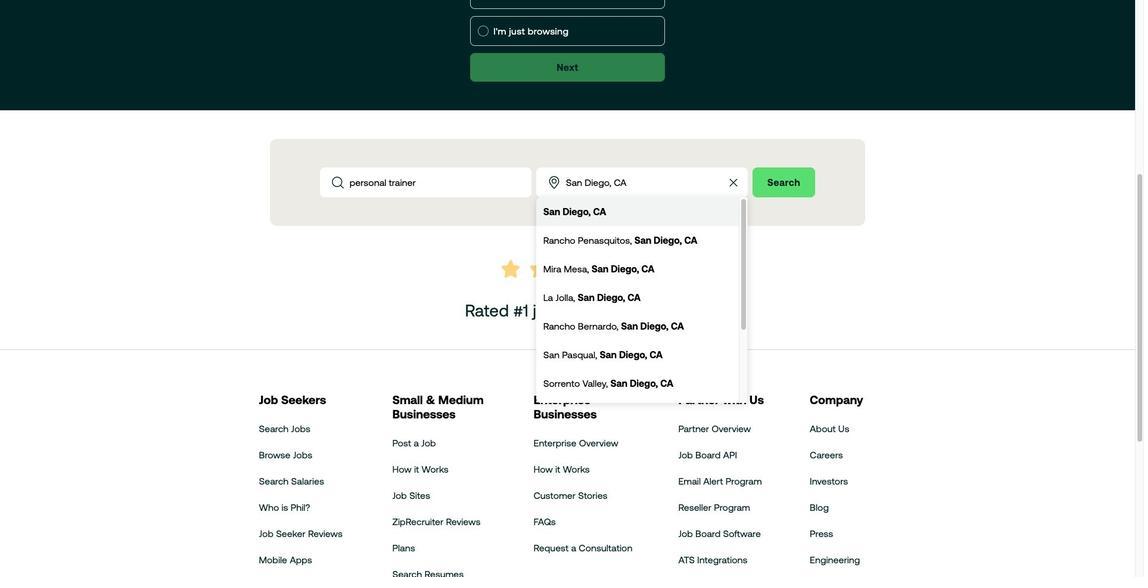 Task type: vqa. For each thing, say whether or not it's contained in the screenshot.
Search job title or keyword 'text field'
yes



Task type: locate. For each thing, give the bounding box(es) containing it.
none field search job title or keyword
[[320, 168, 532, 197]]

list box
[[536, 197, 748, 426]]

None radio
[[478, 26, 489, 36]]

None field
[[320, 168, 532, 197], [536, 168, 748, 426], [536, 168, 748, 426]]

option
[[536, 398, 739, 426]]



Task type: describe. For each thing, give the bounding box(es) containing it.
Search location or remote text field
[[566, 168, 715, 197]]

Search job title or keyword text field
[[350, 168, 532, 197]]

clear image
[[727, 175, 741, 190]]



